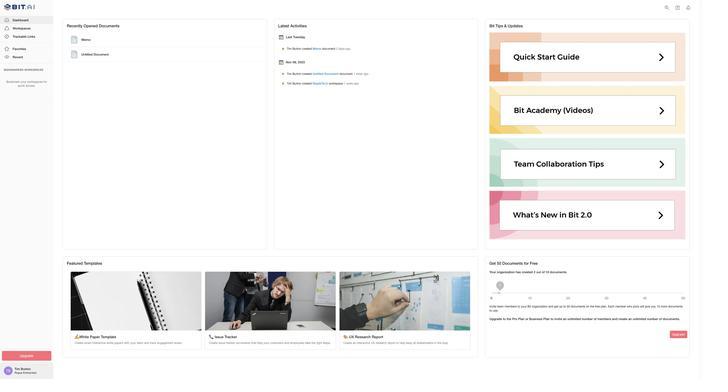 Task type: vqa. For each thing, say whether or not it's contained in the screenshot.


Task type: locate. For each thing, give the bounding box(es) containing it.
tim for rippletech
[[287, 82, 292, 85]]

1 horizontal spatial untitled document link
[[313, 72, 339, 76]]

1 interactive from the left
[[92, 342, 106, 346]]

get
[[554, 306, 558, 309]]

activities
[[290, 23, 307, 28]]

unlimited down the will
[[633, 318, 646, 322]]

0 horizontal spatial bit
[[489, 23, 494, 28]]

created left rippletech link
[[302, 82, 312, 85]]

documents. right out
[[550, 271, 567, 275]]

track
[[150, 342, 156, 346]]

1 vertical spatial documents
[[502, 262, 523, 266]]

nov 08, 2023
[[286, 60, 305, 64]]

0 vertical spatial documents.
[[550, 271, 567, 275]]

📞 issue tracker image
[[205, 273, 336, 331]]

burton inside tim burton rogue enterprises
[[21, 368, 31, 372]]

0 horizontal spatial week
[[346, 82, 353, 85]]

0 vertical spatial upgrade
[[489, 318, 502, 322]]

tb
[[6, 370, 10, 374]]

1 horizontal spatial interactive
[[357, 342, 370, 346]]

0 horizontal spatial 10
[[546, 271, 549, 275]]

1 vertical spatial upgrade button
[[2, 352, 51, 362]]

bit left tips
[[489, 23, 494, 28]]

1 horizontal spatial week
[[356, 72, 363, 76]]

created for rippletech
[[302, 82, 312, 85]]

the right take
[[311, 342, 315, 346]]

document inside tim burton created untitled document document 1 week ago
[[339, 72, 353, 76]]

keep
[[406, 342, 412, 346]]

white
[[106, 342, 113, 346]]

your up the or at the bottom of page
[[521, 306, 527, 309]]

2 interactive from the left
[[357, 342, 370, 346]]

ago inside tim burton created untitled document document 1 week ago
[[364, 72, 368, 76]]

or
[[525, 318, 528, 322]]

0 horizontal spatial help
[[257, 342, 263, 346]]

help
[[257, 342, 263, 346], [400, 342, 405, 346]]

3 create from the left
[[343, 342, 352, 346]]

documents
[[571, 306, 585, 309], [668, 306, 683, 309], [236, 342, 250, 346]]

0 horizontal spatial ux
[[349, 335, 354, 340]]

for inside bookmark your workspaces for quick access.
[[43, 80, 47, 84]]

1 horizontal spatial bit
[[527, 306, 531, 309]]

50 right get
[[497, 262, 501, 266]]

tim inside the tim burton created memo document 2 days ago
[[287, 47, 292, 51]]

with
[[124, 342, 129, 346]]

1 horizontal spatial organization
[[532, 306, 548, 309]]

0 horizontal spatial upgrade
[[20, 354, 33, 359]]

1 horizontal spatial plan
[[543, 318, 550, 322]]

0 vertical spatial document
[[94, 53, 109, 56]]

number down invite team members to your bit organization and get up to 50 documents on the free plan. each member who joins will give you 10 more documents to use.
[[582, 318, 593, 322]]

1 horizontal spatial 1
[[353, 72, 355, 76]]

1 vertical spatial team
[[137, 342, 143, 346]]

2 left out
[[534, 271, 535, 275]]

0 horizontal spatial documents.
[[550, 271, 567, 275]]

1 horizontal spatial memo link
[[313, 47, 321, 51]]

interactive down 🎨 ux research report
[[357, 342, 370, 346]]

0 horizontal spatial plan
[[518, 318, 524, 322]]

unlimited
[[567, 318, 581, 322], [633, 318, 646, 322]]

0 horizontal spatial members
[[505, 306, 517, 309]]

interactive for template
[[92, 342, 106, 346]]

1 vertical spatial ux
[[371, 342, 375, 346]]

document up workspace
[[339, 72, 353, 76]]

1 horizontal spatial document
[[324, 72, 339, 76]]

and left get at right bottom
[[548, 306, 553, 309]]

tim for untitled document
[[287, 72, 292, 76]]

team left track
[[137, 342, 143, 346]]

1 vertical spatial untitled
[[313, 72, 324, 76]]

1 vertical spatial upgrade
[[672, 333, 685, 337]]

favorites
[[13, 47, 26, 51]]

unlimited down invite team members to your bit organization and get up to 50 documents on the free plan. each member who joins will give you 10 more documents to use.
[[567, 318, 581, 322]]

created
[[302, 47, 312, 51], [302, 72, 312, 76], [302, 82, 312, 85], [522, 271, 533, 275]]

workspaces
[[24, 68, 43, 71]]

number down you
[[647, 318, 658, 322]]

template
[[101, 335, 116, 340]]

each
[[608, 306, 614, 309]]

0 vertical spatial untitled
[[81, 53, 93, 56]]

workspaces
[[27, 80, 43, 84]]

create down 📞
[[209, 342, 218, 346]]

of down the more
[[659, 318, 662, 322]]

bookmark
[[6, 80, 20, 84]]

created right has
[[522, 271, 533, 275]]

1 vertical spatial bit
[[527, 306, 531, 309]]

pro
[[512, 318, 517, 322]]

create for ✍️white
[[75, 342, 83, 346]]

organization
[[497, 271, 515, 275], [532, 306, 548, 309]]

1 horizontal spatial document
[[339, 72, 353, 76]]

team inside invite team members to your bit organization and get up to 50 documents on the free plan. each member who joins will give you 10 more documents to use.
[[497, 306, 504, 309]]

untitled
[[81, 53, 93, 56], [313, 72, 324, 76]]

1 unlimited from the left
[[567, 318, 581, 322]]

the right on
[[590, 306, 594, 309]]

favorites button
[[0, 45, 53, 53]]

burton inside "tim burton created rippletech workspace 1 week ago"
[[292, 82, 301, 85]]

0 horizontal spatial unlimited
[[567, 318, 581, 322]]

0 vertical spatial 2
[[336, 47, 338, 51]]

tim inside "tim burton created rippletech workspace 1 week ago"
[[287, 82, 292, 85]]

0 vertical spatial for
[[43, 80, 47, 84]]

organization up business
[[532, 306, 548, 309]]

1 number from the left
[[582, 318, 593, 322]]

0 vertical spatial upgrade button
[[670, 331, 687, 339]]

of right out
[[542, 271, 545, 275]]

✍️white
[[75, 335, 89, 340]]

templates
[[84, 262, 102, 266]]

ux down report
[[371, 342, 375, 346]]

created for untitled
[[302, 72, 312, 76]]

1 horizontal spatial members
[[597, 318, 611, 322]]

0 horizontal spatial documents
[[99, 23, 119, 28]]

week inside tim burton created untitled document document 1 week ago
[[356, 72, 363, 76]]

to
[[518, 306, 520, 309], [563, 306, 566, 309], [489, 310, 492, 313], [503, 318, 506, 322], [551, 318, 554, 322], [396, 342, 399, 346]]

document
[[322, 47, 335, 51], [339, 72, 353, 76]]

documents
[[99, 23, 119, 28], [502, 262, 523, 266]]

1 horizontal spatial create
[[209, 342, 218, 346]]

and inside invite team members to your bit organization and get up to 50 documents on the free plan. each member who joins will give you 10 more documents to use.
[[548, 306, 553, 309]]

documents. down the more
[[663, 318, 680, 322]]

members down plan.
[[597, 318, 611, 322]]

organization down 'get 50 documents for free'
[[497, 271, 515, 275]]

2 vertical spatial ago
[[354, 82, 359, 85]]

free
[[530, 262, 538, 266]]

2 horizontal spatial ago
[[364, 72, 368, 76]]

interactive down the ✍️white paper template
[[92, 342, 106, 346]]

created down 2023
[[302, 72, 312, 76]]

create down ✍️white
[[75, 342, 83, 346]]

workspaces button
[[0, 24, 53, 32]]

of down 'free'
[[594, 318, 597, 322]]

1 horizontal spatial memo
[[313, 47, 321, 51]]

10 right you
[[657, 306, 660, 309]]

🎨 ux research report image
[[339, 273, 470, 331]]

0 horizontal spatial number
[[582, 318, 593, 322]]

featured templates
[[67, 262, 102, 266]]

1 vertical spatial 50
[[567, 306, 570, 309]]

ago inside the tim burton created memo document 2 days ago
[[346, 47, 350, 51]]

documents left that
[[236, 342, 250, 346]]

0 vertical spatial team
[[497, 306, 504, 309]]

documents up has
[[502, 262, 523, 266]]

1
[[353, 72, 355, 76], [344, 82, 345, 85]]

for left free on the right
[[524, 262, 529, 266]]

burton
[[292, 47, 301, 51], [292, 72, 301, 76], [292, 82, 301, 85], [21, 368, 31, 372]]

create
[[75, 342, 83, 346], [209, 342, 218, 346], [343, 342, 352, 346]]

week inside "tim burton created rippletech workspace 1 week ago"
[[346, 82, 353, 85]]

created inside "tim burton created rippletech workspace 1 week ago"
[[302, 82, 312, 85]]

0 horizontal spatial ago
[[346, 47, 350, 51]]

1 horizontal spatial untitled
[[313, 72, 324, 76]]

take
[[305, 342, 311, 346]]

created inside the tim burton created memo document 2 days ago
[[302, 47, 312, 51]]

ux right 🎨
[[349, 335, 354, 340]]

in
[[434, 342, 436, 346]]

0 vertical spatial untitled document link
[[68, 48, 262, 61]]

bit up the or at the bottom of page
[[527, 306, 531, 309]]

1 vertical spatial 10
[[657, 306, 660, 309]]

50 right 'up'
[[567, 306, 570, 309]]

untitled document link for tim burton
[[313, 72, 339, 76]]

for for documents
[[524, 262, 529, 266]]

2 create from the left
[[209, 342, 218, 346]]

2 horizontal spatial create
[[343, 342, 352, 346]]

1 horizontal spatial 10
[[657, 306, 660, 309]]

tim for memo
[[287, 47, 292, 51]]

invite
[[554, 318, 562, 322]]

2 unlimited from the left
[[633, 318, 646, 322]]

📞
[[209, 335, 214, 340]]

quick
[[18, 84, 25, 88]]

latest
[[278, 23, 289, 28]]

0 vertical spatial 1
[[353, 72, 355, 76]]

plan left the or at the bottom of page
[[518, 318, 524, 322]]

0 horizontal spatial create
[[75, 342, 83, 346]]

ago
[[346, 47, 350, 51], [364, 72, 368, 76], [354, 82, 359, 85]]

tim burton created memo document 2 days ago
[[287, 47, 350, 51]]

1 horizontal spatial unlimited
[[633, 318, 646, 322]]

trackable links button
[[0, 32, 53, 41]]

1 horizontal spatial ago
[[354, 82, 359, 85]]

an down research at the right bottom of the page
[[353, 342, 356, 346]]

0 horizontal spatial document
[[322, 47, 335, 51]]

1 create from the left
[[75, 342, 83, 346]]

documents left on
[[571, 306, 585, 309]]

1 vertical spatial organization
[[532, 306, 548, 309]]

documents right opened
[[99, 23, 119, 28]]

1 vertical spatial for
[[524, 262, 529, 266]]

ago for memo
[[346, 47, 350, 51]]

of
[[542, 271, 545, 275], [594, 318, 597, 322], [659, 318, 662, 322]]

0 vertical spatial week
[[356, 72, 363, 76]]

upgrade button
[[670, 331, 687, 339], [2, 352, 51, 362]]

0 vertical spatial ux
[[349, 335, 354, 340]]

bit inside invite team members to your bit organization and get up to 50 documents on the free plan. each member who joins will give you 10 more documents to use.
[[527, 306, 531, 309]]

an right invite
[[563, 318, 567, 322]]

team up use.
[[497, 306, 504, 309]]

your up quick
[[20, 80, 26, 84]]

2 horizontal spatial upgrade
[[672, 333, 685, 337]]

1 inside "tim burton created rippletech workspace 1 week ago"
[[344, 82, 345, 85]]

create issue tracker documents that help your customers and employees take the right steps.
[[209, 342, 331, 346]]

your left customers
[[263, 342, 269, 346]]

🎨
[[343, 335, 348, 340]]

document inside the tim burton created memo document 2 days ago
[[322, 47, 335, 51]]

1 vertical spatial untitled document link
[[313, 72, 339, 76]]

50 inside invite team members to your bit organization and get up to 50 documents on the free plan. each member who joins will give you 10 more documents to use.
[[567, 306, 570, 309]]

memo
[[81, 38, 91, 42], [313, 47, 321, 51]]

document left days
[[322, 47, 335, 51]]

1 horizontal spatial documents.
[[663, 318, 680, 322]]

document
[[94, 53, 109, 56], [324, 72, 339, 76]]

an right create
[[628, 318, 632, 322]]

your
[[20, 80, 26, 84], [521, 306, 527, 309], [130, 342, 136, 346], [263, 342, 269, 346]]

and
[[548, 306, 553, 309], [612, 318, 617, 322], [144, 342, 149, 346], [284, 342, 289, 346]]

bit
[[489, 23, 494, 28], [527, 306, 531, 309]]

help right that
[[257, 342, 263, 346]]

documents right the more
[[668, 306, 683, 309]]

0 horizontal spatial team
[[137, 342, 143, 346]]

ago for rippletech
[[354, 82, 359, 85]]

upgrade for rightmost upgrade 'button'
[[672, 333, 685, 337]]

2 number from the left
[[647, 318, 658, 322]]

2 vertical spatial upgrade
[[20, 354, 33, 359]]

members up pro
[[505, 306, 517, 309]]

an
[[563, 318, 567, 322], [628, 318, 632, 322], [353, 342, 356, 346]]

burton inside tim burton created untitled document document 1 week ago
[[292, 72, 301, 76]]

0 vertical spatial document
[[322, 47, 335, 51]]

created inside tim burton created untitled document document 1 week ago
[[302, 72, 312, 76]]

tim inside tim burton created untitled document document 1 week ago
[[287, 72, 292, 76]]

for right workspaces
[[43, 80, 47, 84]]

1 horizontal spatial team
[[497, 306, 504, 309]]

0 vertical spatial members
[[505, 306, 517, 309]]

created for memo
[[302, 47, 312, 51]]

links
[[28, 35, 35, 38]]

will
[[640, 306, 644, 309]]

0 horizontal spatial an
[[353, 342, 356, 346]]

1 horizontal spatial help
[[400, 342, 405, 346]]

ago inside "tim burton created rippletech workspace 1 week ago"
[[354, 82, 359, 85]]

1 horizontal spatial documents
[[502, 262, 523, 266]]

1 vertical spatial memo link
[[313, 47, 321, 51]]

plan.
[[601, 306, 607, 309]]

burton inside the tim burton created memo document 2 days ago
[[292, 47, 301, 51]]

1 vertical spatial memo
[[313, 47, 321, 51]]

documents for opened
[[99, 23, 119, 28]]

0 horizontal spatial for
[[43, 80, 47, 84]]

your right with on the bottom
[[130, 342, 136, 346]]

0 horizontal spatial untitled document link
[[68, 48, 262, 61]]

1 vertical spatial 1
[[344, 82, 345, 85]]

1 vertical spatial members
[[597, 318, 611, 322]]

0 vertical spatial ago
[[346, 47, 350, 51]]

memo link
[[68, 34, 262, 46], [313, 47, 321, 51]]

0 horizontal spatial organization
[[497, 271, 515, 275]]

1 vertical spatial ago
[[364, 72, 368, 76]]

created down tuesday
[[302, 47, 312, 51]]

help left keep
[[400, 342, 405, 346]]

create down 🎨
[[343, 342, 352, 346]]

for
[[43, 80, 47, 84], [524, 262, 529, 266]]

1 horizontal spatial upgrade
[[489, 318, 502, 322]]

plan right business
[[543, 318, 550, 322]]

0 vertical spatial documents
[[99, 23, 119, 28]]

1 vertical spatial document
[[339, 72, 353, 76]]

1 help from the left
[[257, 342, 263, 346]]

2 left days
[[336, 47, 338, 51]]

members
[[505, 306, 517, 309], [597, 318, 611, 322]]

customers
[[270, 342, 284, 346]]

documents for 50
[[502, 262, 523, 266]]

2023
[[298, 60, 305, 64]]

10 right out
[[546, 271, 549, 275]]

2
[[336, 47, 338, 51], [534, 271, 535, 275]]

0 horizontal spatial documents
[[236, 342, 250, 346]]

your
[[489, 271, 496, 275]]

0 horizontal spatial 1
[[344, 82, 345, 85]]

team
[[497, 306, 504, 309], [137, 342, 143, 346]]

number
[[582, 318, 593, 322], [647, 318, 658, 322]]

0 horizontal spatial interactive
[[92, 342, 106, 346]]

1 vertical spatial week
[[346, 82, 353, 85]]

0 vertical spatial bit
[[489, 23, 494, 28]]



Task type: describe. For each thing, give the bounding box(es) containing it.
enterprises
[[23, 372, 36, 375]]

free
[[595, 306, 600, 309]]

interactive for research
[[357, 342, 370, 346]]

rippletech link
[[313, 82, 328, 85]]

members inside invite team members to your bit organization and get up to 50 documents on the free plan. each member who joins will give you 10 more documents to use.
[[505, 306, 517, 309]]

and right customers
[[284, 342, 289, 346]]

trackable
[[13, 35, 27, 38]]

business
[[529, 318, 542, 322]]

research
[[376, 342, 387, 346]]

opened
[[84, 23, 98, 28]]

paper
[[90, 335, 100, 340]]

0 vertical spatial memo
[[81, 38, 91, 42]]

your inside bookmark your workspaces for quick access.
[[20, 80, 26, 84]]

more
[[661, 306, 667, 309]]

use.
[[493, 310, 498, 313]]

issue
[[215, 335, 224, 340]]

2 horizontal spatial an
[[628, 318, 632, 322]]

burton for untitled document
[[292, 72, 301, 76]]

smart
[[84, 342, 91, 346]]

invite team members to your bit organization and get up to 50 documents on the free plan. each member who joins will give you 10 more documents to use.
[[489, 306, 683, 313]]

0 horizontal spatial of
[[542, 271, 545, 275]]

1 horizontal spatial documents
[[571, 306, 585, 309]]

days
[[339, 47, 345, 51]]

you
[[651, 306, 656, 309]]

burton for memo
[[292, 47, 301, 51]]

2 plan from the left
[[543, 318, 550, 322]]

out
[[536, 271, 541, 275]]

dashboard
[[13, 18, 29, 22]]

get
[[489, 262, 496, 266]]

1 vertical spatial document
[[324, 72, 339, 76]]

report
[[372, 335, 383, 340]]

organization inside invite team members to your bit organization and get up to 50 documents on the free plan. each member who joins will give you 10 more documents to use.
[[532, 306, 548, 309]]

0 vertical spatial 10
[[546, 271, 549, 275]]

the left pro
[[507, 318, 511, 322]]

member
[[615, 306, 626, 309]]

bookmarked workspaces
[[4, 68, 43, 71]]

stakeholders
[[417, 342, 433, 346]]

dashboard button
[[0, 16, 53, 24]]

your inside invite team members to your bit organization and get up to 50 documents on the free plan. each member who joins will give you 10 more documents to use.
[[521, 306, 527, 309]]

1 horizontal spatial ux
[[371, 342, 375, 346]]

tuesday
[[293, 35, 305, 39]]

invite
[[489, 306, 496, 309]]

recent
[[13, 55, 23, 59]]

🎨 ux research report
[[343, 335, 383, 340]]

tracker
[[226, 342, 235, 346]]

1 horizontal spatial of
[[594, 318, 597, 322]]

📞 issue tracker
[[209, 335, 237, 340]]

recent button
[[0, 53, 53, 61]]

0 horizontal spatial untitled
[[81, 53, 93, 56]]

loop.
[[442, 342, 449, 346]]

nov
[[286, 60, 292, 64]]

updates
[[508, 23, 523, 28]]

tim burton created rippletech workspace 1 week ago
[[287, 82, 359, 85]]

2 help from the left
[[400, 342, 405, 346]]

tips
[[495, 23, 503, 28]]

upgrade for bottommost upgrade 'button'
[[20, 354, 33, 359]]

for for workspaces
[[43, 80, 47, 84]]

1 horizontal spatial upgrade button
[[670, 331, 687, 339]]

and left track
[[144, 342, 149, 346]]

report
[[388, 342, 395, 346]]

who
[[627, 306, 632, 309]]

get 50 documents for free
[[489, 262, 538, 266]]

engagement
[[157, 342, 173, 346]]

create for 🎨
[[343, 342, 352, 346]]

up
[[559, 306, 562, 309]]

&
[[504, 23, 507, 28]]

2 horizontal spatial of
[[659, 318, 662, 322]]

give
[[645, 306, 650, 309]]

latest activities
[[278, 23, 307, 28]]

0 horizontal spatial memo link
[[68, 34, 262, 46]]

create an interactive ux research report to help keep all stakeholders in the loop.
[[343, 342, 449, 346]]

0 vertical spatial 50
[[497, 262, 501, 266]]

last tuesday
[[286, 35, 305, 39]]

create smart interactive white papers with your team and track engagement levels.
[[75, 342, 182, 346]]

recently opened documents
[[67, 23, 119, 28]]

has
[[516, 271, 521, 275]]

✍️white paper template image
[[71, 273, 201, 331]]

1 horizontal spatial an
[[563, 318, 567, 322]]

upgrade to the pro plan or business plan to invite an unlimited number of members and create an unlimited number of documents.
[[489, 318, 680, 322]]

workspace
[[329, 82, 343, 85]]

untitled document link for recently opened documents
[[68, 48, 262, 61]]

✍️white paper template
[[75, 335, 116, 340]]

untitled document
[[81, 53, 109, 56]]

research
[[355, 335, 371, 340]]

create
[[618, 318, 627, 322]]

10 inside invite team members to your bit organization and get up to 50 documents on the free plan. each member who joins will give you 10 more documents to use.
[[657, 306, 660, 309]]

recently
[[67, 23, 82, 28]]

levels.
[[174, 342, 182, 346]]

tim burton created untitled document document 1 week ago
[[287, 72, 368, 76]]

bookmark your workspaces for quick access.
[[6, 80, 47, 88]]

tim inside tim burton rogue enterprises
[[15, 368, 20, 372]]

and left create
[[612, 318, 617, 322]]

the inside invite team members to your bit organization and get up to 50 documents on the free plan. each member who joins will give you 10 more documents to use.
[[590, 306, 594, 309]]

08,
[[293, 60, 297, 64]]

burton for rippletech
[[292, 82, 301, 85]]

rippletech
[[313, 82, 328, 85]]

tracker
[[225, 335, 237, 340]]

0 horizontal spatial document
[[94, 53, 109, 56]]

featured
[[67, 262, 83, 266]]

employees
[[290, 342, 304, 346]]

tim burton rogue enterprises
[[15, 368, 36, 375]]

right
[[316, 342, 322, 346]]

access.
[[26, 84, 36, 88]]

papers
[[114, 342, 123, 346]]

2 horizontal spatial documents
[[668, 306, 683, 309]]

0 vertical spatial organization
[[497, 271, 515, 275]]

last
[[286, 35, 292, 39]]

1 inside tim burton created untitled document document 1 week ago
[[353, 72, 355, 76]]

that
[[251, 342, 256, 346]]

bookmarked
[[4, 68, 24, 71]]

the right in
[[437, 342, 441, 346]]

workspaces
[[13, 26, 31, 30]]

1 vertical spatial 2
[[534, 271, 535, 275]]

2 inside the tim burton created memo document 2 days ago
[[336, 47, 338, 51]]

create for 📞
[[209, 342, 218, 346]]

trackable links
[[13, 35, 35, 38]]

on
[[586, 306, 589, 309]]

1 plan from the left
[[518, 318, 524, 322]]



